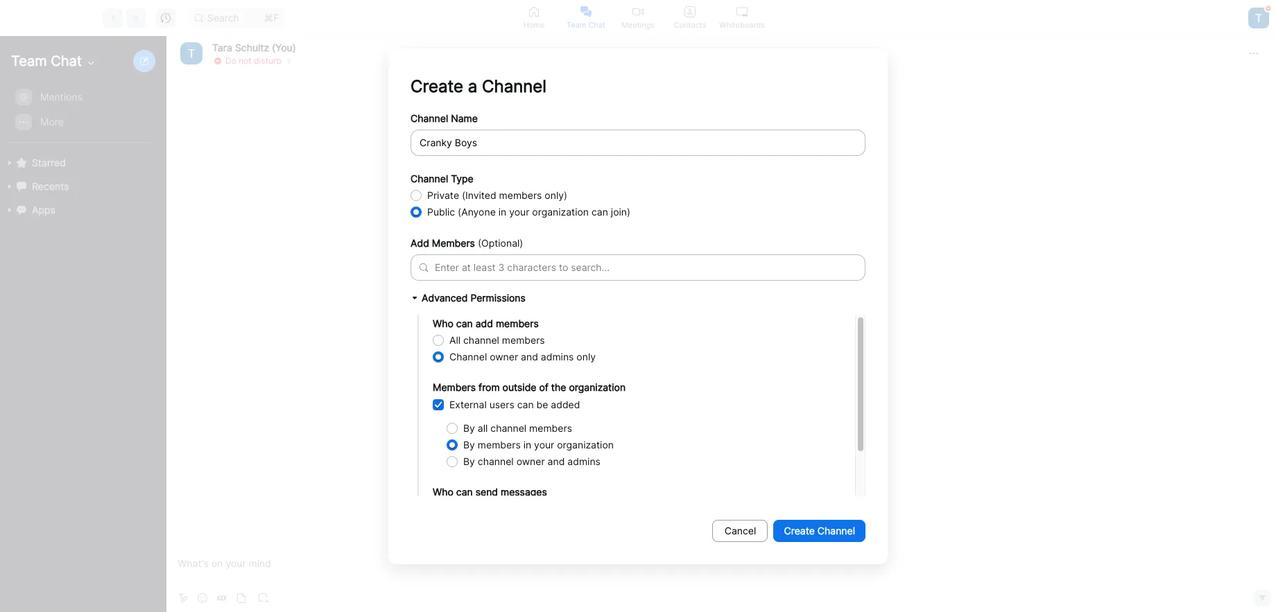 Task type: describe. For each thing, give the bounding box(es) containing it.
external
[[449, 399, 487, 410]]

join)
[[611, 206, 630, 217]]

channel for channel name
[[411, 112, 448, 124]]

home button
[[508, 0, 560, 35]]

all
[[449, 334, 461, 346]]

channel for owner
[[478, 455, 514, 467]]

do
[[225, 55, 236, 66]]

0 vertical spatial owner
[[490, 351, 518, 362]]

. external users can be added element
[[449, 396, 580, 413]]

contacts
[[674, 20, 706, 29]]

Channel Type, Private (Invited members only) button
[[411, 190, 422, 201]]

2 chevron right small image from the top
[[285, 57, 293, 66]]

channel for channel type
[[411, 172, 448, 184]]

advanced
[[422, 292, 468, 303]]

channel type, public (anyone in your organization can join) image
[[411, 206, 422, 217]]

messages
[[501, 486, 547, 498]]

members up the by members in your organization
[[529, 422, 572, 434]]

create for create channel
[[784, 525, 815, 536]]

external users can be added
[[449, 399, 580, 410]]

by members in your organization
[[463, 439, 614, 451]]

option group for channel type
[[411, 187, 866, 220]]

profile contact image
[[685, 6, 696, 17]]

by all channel members image
[[447, 423, 458, 434]]

profile contact image
[[685, 6, 696, 17]]

private (invited members only)
[[427, 189, 567, 201]]

option group for who can add members
[[433, 332, 855, 365]]

0 horizontal spatial chat
[[51, 53, 82, 69]]

only)
[[545, 189, 567, 201]]

tree containing mentions
[[0, 83, 164, 236]]

team inside "button"
[[567, 20, 586, 29]]

meetings
[[621, 20, 655, 29]]

0 horizontal spatial and
[[521, 351, 538, 362]]

who for who can add members
[[433, 317, 454, 329]]

By members in your organization button
[[447, 439, 458, 451]]

tara schultz (you)
[[212, 41, 296, 53]]

option group containing by all channel members
[[447, 420, 855, 470]]

your for members
[[509, 206, 529, 217]]

type
[[451, 172, 474, 184]]

channel right a
[[482, 76, 547, 96]]

permissions
[[470, 292, 526, 303]]

team chat button
[[560, 0, 612, 35]]

add
[[476, 317, 493, 329]]

schultz
[[235, 41, 269, 53]]

by all channel members
[[463, 422, 572, 434]]

who can send messages
[[433, 486, 547, 498]]

can left send
[[456, 486, 473, 498]]

screenshot image
[[259, 594, 268, 603]]

do not disturb
[[225, 55, 282, 66]]

create a channel
[[411, 76, 547, 96]]

more button
[[10, 110, 160, 134]]

can up all
[[456, 317, 473, 329]]

whiteboards
[[719, 20, 765, 29]]

1 vertical spatial members
[[433, 381, 476, 393]]

create channel
[[784, 525, 855, 536]]

avatar image
[[1248, 7, 1269, 28]]

tara
[[212, 41, 232, 53]]

characters
[[507, 261, 556, 273]]

by channel owner and admins
[[463, 455, 601, 467]]

mentions button
[[10, 85, 160, 109]]

all
[[478, 422, 488, 434]]

1 horizontal spatial and
[[548, 455, 565, 467]]

group containing mentions
[[0, 85, 160, 143]]

triangle right image
[[411, 294, 419, 302]]

members up all channel members
[[496, 317, 539, 329]]

can left 'be'
[[517, 399, 534, 410]]

cancel
[[725, 525, 756, 536]]

Who can add members, All channel members button
[[433, 335, 444, 346]]

organization for private (invited members only)
[[532, 206, 589, 217]]

private
[[427, 189, 459, 201]]

1 vertical spatial organization
[[569, 381, 626, 393]]

add
[[411, 237, 429, 249]]

links
[[819, 460, 840, 472]]

Who can add members, Channel owner and admins only button
[[433, 351, 444, 362]]

can left join)
[[592, 206, 608, 217]]

at
[[462, 261, 471, 273]]

channel type, private (invited members only) image
[[411, 190, 422, 201]]

not
[[239, 55, 252, 66]]

meetings button
[[612, 0, 664, 35]]

added
[[551, 399, 580, 410]]

1 vertical spatial channel
[[491, 422, 527, 434]]

chat inside "button"
[[588, 20, 606, 29]]

enter at least 3 characters to search...
[[435, 261, 610, 273]]

files
[[777, 460, 796, 472]]

by for by all channel members
[[463, 422, 475, 434]]

collect ideas, draft messages, or save files and links
[[600, 460, 840, 472]]

or
[[741, 460, 751, 472]]

Channel Type, Public (Anyone in your organization can join) button
[[411, 206, 422, 217]]

all channel members
[[449, 334, 545, 346]]

messages,
[[690, 460, 739, 472]]

advanced permissions
[[422, 292, 526, 303]]

members up channel owner and admins only
[[502, 334, 545, 346]]

add members (optional)
[[411, 237, 523, 249]]



Task type: locate. For each thing, give the bounding box(es) containing it.
collect
[[600, 460, 632, 472]]

channel
[[463, 334, 499, 346], [491, 422, 527, 434], [478, 455, 514, 467]]

channel inside create channel button
[[818, 525, 855, 536]]

from
[[479, 381, 500, 393]]

team chat
[[567, 20, 606, 29], [11, 53, 82, 69]]

(you)
[[272, 41, 296, 53]]

in up by channel owner and admins
[[523, 439, 531, 451]]

home
[[523, 20, 545, 29]]

0 vertical spatial in
[[498, 206, 506, 217]]

owner down the by members in your organization
[[516, 455, 545, 467]]

channel name
[[411, 112, 478, 124]]

2 vertical spatial by
[[463, 455, 475, 467]]

create channel button
[[774, 520, 866, 542]]

(anyone
[[458, 206, 496, 217]]

members up the public (anyone in your organization can join)
[[499, 189, 542, 201]]

2 vertical spatial channel
[[478, 455, 514, 467]]

in for members
[[523, 439, 531, 451]]

search
[[207, 11, 239, 23]]

channel owner and admins only
[[449, 351, 596, 362]]

tree
[[0, 83, 164, 236]]

public (anyone in your organization can join)
[[427, 206, 630, 217]]

and right files
[[799, 460, 816, 472]]

by channel owner and admins image
[[447, 456, 458, 467]]

1 vertical spatial option group
[[433, 332, 855, 365]]

least
[[474, 261, 496, 273]]

organization down "only)"
[[532, 206, 589, 217]]

0 horizontal spatial in
[[498, 206, 506, 217]]

0 vertical spatial by
[[463, 422, 475, 434]]

1 by from the top
[[463, 422, 475, 434]]

organization down only
[[569, 381, 626, 393]]

1 vertical spatial create
[[784, 525, 815, 536]]

create
[[411, 76, 463, 96], [784, 525, 815, 536]]

channel down links
[[818, 525, 855, 536]]

who can add members, channel owner and admins only image
[[433, 351, 444, 362]]

do not disturb image
[[214, 57, 221, 64]]

by
[[463, 422, 475, 434], [463, 439, 475, 451], [463, 455, 475, 467]]

by members in your organization image
[[447, 439, 458, 451]]

0 vertical spatial your
[[509, 206, 529, 217]]

channel
[[482, 76, 547, 96], [411, 112, 448, 124], [411, 172, 448, 184], [449, 351, 487, 362], [818, 525, 855, 536]]

who up who can add members, all channel members icon
[[433, 317, 454, 329]]

1 vertical spatial who
[[433, 486, 454, 498]]

0 horizontal spatial team
[[11, 53, 47, 69]]

do not disturb image
[[1266, 5, 1271, 11], [1266, 5, 1271, 11], [214, 57, 221, 64]]

2 by from the top
[[463, 439, 475, 451]]

admins down the by members in your organization
[[568, 455, 601, 467]]

1 horizontal spatial your
[[534, 439, 554, 451]]

and up members from outside of the organization
[[521, 351, 538, 362]]

0 vertical spatial members
[[432, 237, 475, 249]]

option group containing private (invited members only)
[[411, 187, 866, 220]]

who can add members
[[433, 317, 539, 329]]

chat
[[588, 20, 606, 29], [51, 53, 82, 69]]

search...
[[571, 261, 610, 273]]

chat down team chat image
[[588, 20, 606, 29]]

more
[[40, 116, 64, 128]]

members
[[499, 189, 542, 201], [496, 317, 539, 329], [502, 334, 545, 346], [529, 422, 572, 434], [478, 439, 521, 451]]

0 horizontal spatial your
[[509, 206, 529, 217]]

(invited
[[462, 189, 496, 201]]

who
[[433, 317, 454, 329], [433, 486, 454, 498]]

draft
[[665, 460, 687, 472]]

home small image
[[528, 6, 540, 17], [528, 6, 540, 17]]

and down the by members in your organization
[[548, 455, 565, 467]]

chevron right small image
[[285, 56, 293, 66], [285, 57, 293, 66]]

1 horizontal spatial chat
[[588, 20, 606, 29]]

mentions
[[40, 91, 83, 103]]

0 vertical spatial admins
[[541, 351, 574, 362]]

the
[[551, 381, 566, 393]]

0 vertical spatial channel
[[463, 334, 499, 346]]

by left all
[[463, 422, 475, 434]]

1 vertical spatial owner
[[516, 455, 545, 467]]

1 vertical spatial team chat
[[11, 53, 82, 69]]

channel for channel owner and admins only
[[449, 351, 487, 362]]

in for (anyone
[[498, 206, 506, 217]]

team up mentions
[[11, 53, 47, 69]]

team chat inside "button"
[[567, 20, 606, 29]]

a
[[468, 76, 477, 96]]

channel left name
[[411, 112, 448, 124]]

create up "channel name"
[[411, 76, 463, 96]]

to
[[559, 261, 568, 273]]

send
[[476, 486, 498, 498]]

members up external
[[433, 381, 476, 393]]

⌘f
[[264, 11, 279, 23]]

by for by members in your organization
[[463, 439, 475, 451]]

who down by channel owner and admins icon
[[433, 486, 454, 498]]

ideas,
[[635, 460, 662, 472]]

by for by channel owner and admins
[[463, 455, 475, 467]]

public
[[427, 206, 455, 217]]

organization
[[532, 206, 589, 217], [569, 381, 626, 393], [557, 439, 614, 451]]

screenshot image
[[259, 594, 268, 603]]

magnifier image
[[195, 14, 203, 22], [195, 14, 203, 22], [420, 263, 428, 272], [420, 263, 428, 272]]

0 vertical spatial organization
[[532, 206, 589, 217]]

chat up mentions
[[51, 53, 82, 69]]

contacts button
[[664, 0, 716, 35]]

create inside button
[[784, 525, 815, 536]]

your
[[509, 206, 529, 217], [534, 439, 554, 451]]

owner down all channel members
[[490, 351, 518, 362]]

admins left only
[[541, 351, 574, 362]]

option group
[[411, 187, 866, 220], [433, 332, 855, 365], [447, 420, 855, 470]]

group
[[0, 85, 160, 143]]

(optional)
[[478, 237, 523, 249]]

2 vertical spatial option group
[[447, 420, 855, 470]]

channel type
[[411, 172, 474, 184]]

1 horizontal spatial team
[[567, 20, 586, 29]]

organization for by all channel members
[[557, 439, 614, 451]]

By all channel members button
[[447, 423, 458, 434]]

tab list containing home
[[508, 0, 768, 35]]

name
[[451, 112, 478, 124]]

1 who from the top
[[433, 317, 454, 329]]

0 vertical spatial option group
[[411, 187, 866, 220]]

create for create a channel
[[411, 76, 463, 96]]

cancel button
[[713, 520, 768, 542]]

channel down . external users can be added element
[[491, 422, 527, 434]]

team down team chat image
[[567, 20, 586, 29]]

organization up collect
[[557, 439, 614, 451]]

triangle right image
[[411, 294, 419, 302]]

members down all
[[478, 439, 521, 451]]

1 horizontal spatial in
[[523, 439, 531, 451]]

1 vertical spatial team
[[11, 53, 47, 69]]

who for who can send messages
[[433, 486, 454, 498]]

Members from outside of the organization, external users can be added button
[[433, 399, 444, 410]]

team chat image
[[581, 6, 592, 17]]

2 horizontal spatial and
[[799, 460, 816, 472]]

in
[[498, 206, 506, 217], [523, 439, 531, 451]]

By channel owner and admins button
[[447, 456, 458, 467]]

0 horizontal spatial create
[[411, 76, 463, 96]]

3 by from the top
[[463, 455, 475, 467]]

2 vertical spatial organization
[[557, 439, 614, 451]]

channel for members
[[463, 334, 499, 346]]

of
[[539, 381, 548, 393]]

who can add members, all channel members image
[[433, 335, 444, 346]]

option group containing all channel members
[[433, 332, 855, 365]]

your down private (invited members only)
[[509, 206, 529, 217]]

team chat image
[[581, 6, 592, 17]]

team chat down team chat image
[[567, 20, 606, 29]]

by right by channel owner and admins button
[[463, 455, 475, 467]]

channel up who can send messages
[[478, 455, 514, 467]]

1 chevron right small image from the top
[[285, 56, 293, 66]]

can
[[592, 206, 608, 217], [456, 317, 473, 329], [517, 399, 534, 410], [456, 486, 473, 498]]

video on image
[[633, 6, 644, 17]]

2 who from the top
[[433, 486, 454, 498]]

0 vertical spatial team
[[567, 20, 586, 29]]

save
[[754, 460, 775, 472]]

outside
[[503, 381, 536, 393]]

only
[[577, 351, 596, 362]]

1 vertical spatial in
[[523, 439, 531, 451]]

1 vertical spatial chat
[[51, 53, 82, 69]]

in down private (invited members only)
[[498, 206, 506, 217]]

1 vertical spatial admins
[[568, 455, 601, 467]]

by right by members in your organization button
[[463, 439, 475, 451]]

admins
[[541, 351, 574, 362], [568, 455, 601, 467]]

members
[[432, 237, 475, 249], [433, 381, 476, 393]]

0 vertical spatial team chat
[[567, 20, 606, 29]]

channel down all
[[449, 351, 487, 362]]

disturb
[[254, 55, 282, 66]]

1 horizontal spatial create
[[784, 525, 815, 536]]

owner
[[490, 351, 518, 362], [516, 455, 545, 467]]

video on image
[[633, 6, 644, 17]]

your for channel
[[534, 439, 554, 451]]

channel up the 'channel type, private (invited members only)' icon
[[411, 172, 448, 184]]

whiteboard small image
[[737, 6, 748, 17], [737, 6, 748, 17]]

team
[[567, 20, 586, 29], [11, 53, 47, 69]]

be
[[536, 399, 548, 410]]

enter
[[435, 261, 459, 273]]

create right cancel
[[784, 525, 815, 536]]

1 horizontal spatial team chat
[[567, 20, 606, 29]]

1 vertical spatial your
[[534, 439, 554, 451]]

advanced permissions button
[[411, 287, 866, 308]]

members from outside of the organization
[[433, 381, 626, 393]]

your up by channel owner and admins
[[534, 439, 554, 451]]

team chat up mentions
[[11, 53, 82, 69]]

tab list
[[508, 0, 768, 35]]

channel down add
[[463, 334, 499, 346]]

0 horizontal spatial team chat
[[11, 53, 82, 69]]

Channel Name text field
[[411, 129, 866, 156]]

members up enter
[[432, 237, 475, 249]]

None text field
[[435, 260, 438, 275]]

1 vertical spatial by
[[463, 439, 475, 451]]

0 vertical spatial chat
[[588, 20, 606, 29]]

new image
[[140, 57, 148, 65], [140, 57, 148, 65]]

3
[[498, 261, 505, 273]]

whiteboards button
[[716, 0, 768, 35]]

users
[[489, 399, 514, 410]]

0 vertical spatial who
[[433, 317, 454, 329]]

0 vertical spatial create
[[411, 76, 463, 96]]



Task type: vqa. For each thing, say whether or not it's contained in the screenshot.
by members in your organization BUTTON
yes



